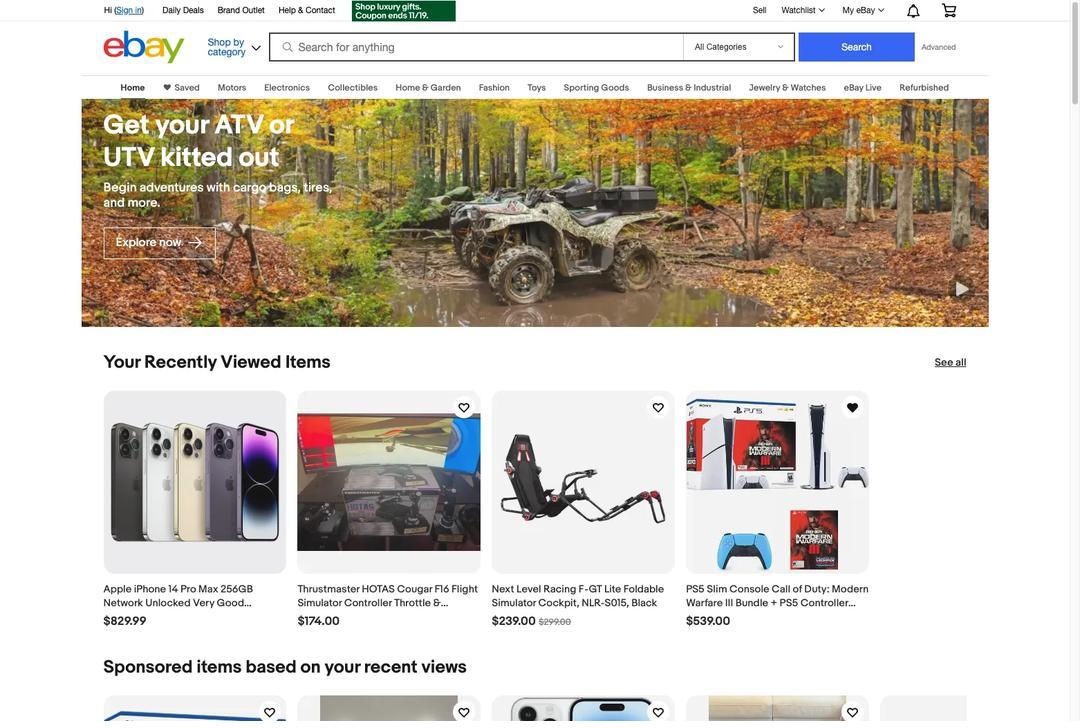 Task type: vqa. For each thing, say whether or not it's contained in the screenshot.
The Daily
yes



Task type: describe. For each thing, give the bounding box(es) containing it.
call
[[772, 583, 790, 596]]

see all link
[[935, 356, 966, 370]]

fashion
[[479, 82, 510, 93]]

cargo
[[233, 180, 266, 195]]

by
[[233, 36, 244, 47]]

business
[[647, 82, 683, 93]]

cougar
[[397, 583, 432, 596]]

explore now
[[116, 236, 184, 250]]

your inside get your atv or utv kitted out begin adventures with cargo bags, tires, and more.
[[155, 109, 209, 142]]

jewelry & watches
[[749, 82, 826, 93]]

account navigation
[[96, 0, 966, 24]]

simulator inside thrustmaster hotas cougar f16 flight simulator controller throttle & joystick
[[298, 597, 342, 610]]

business & industrial
[[647, 82, 731, 93]]

foldable
[[624, 583, 664, 596]]

saved link
[[170, 82, 200, 93]]

help
[[279, 6, 296, 15]]

1 horizontal spatial your
[[325, 657, 360, 678]]

modern
[[832, 583, 869, 596]]

f-
[[579, 583, 589, 596]]

jewelry
[[749, 82, 780, 93]]

watches
[[791, 82, 826, 93]]

$539.00
[[686, 615, 730, 628]]

ebay inside get your atv or utv kitted out main content
[[844, 82, 864, 93]]

sell
[[753, 5, 766, 15]]

collectibles link
[[328, 82, 378, 93]]

your
[[103, 352, 140, 373]]

& for watches
[[782, 82, 789, 93]]

advanced link
[[915, 33, 963, 61]]

your recently viewed items
[[103, 352, 331, 373]]

hotas
[[362, 583, 395, 596]]

next level racing f-gt lite foldable simulator cockpit, nlr-s015, black $239.00 $299.00
[[492, 583, 664, 628]]

motors
[[218, 82, 246, 93]]

of
[[793, 583, 802, 596]]

0 horizontal spatial ps5
[[686, 583, 705, 596]]

& for contact
[[298, 6, 303, 15]]

Search for anything text field
[[271, 34, 680, 60]]

and
[[103, 195, 125, 211]]

controller inside ps5 slim console call of duty: modern warfare iii bundle + ps5 controller blue
[[801, 597, 848, 610]]

& for garden
[[422, 82, 429, 93]]

collectibles
[[328, 82, 378, 93]]

$829.99 text field
[[103, 615, 147, 629]]

controller inside thrustmaster hotas cougar f16 flight simulator controller throttle & joystick
[[344, 597, 392, 610]]

& inside thrustmaster hotas cougar f16 flight simulator controller throttle & joystick
[[433, 597, 441, 610]]

in
[[135, 6, 142, 15]]

my ebay link
[[835, 2, 890, 19]]

iphone
[[134, 583, 166, 596]]

electronics
[[264, 82, 310, 93]]

my ebay
[[843, 6, 875, 15]]

$239.00 text field
[[492, 615, 536, 629]]

simulator inside the next level racing f-gt lite foldable simulator cockpit, nlr-s015, black $239.00 $299.00
[[492, 597, 536, 610]]

home & garden link
[[396, 82, 461, 93]]

+
[[771, 597, 777, 610]]

256gb
[[221, 583, 253, 596]]

your recently viewed items link
[[103, 352, 331, 373]]

level
[[517, 583, 541, 596]]

goods
[[601, 82, 629, 93]]

warfare
[[686, 597, 723, 610]]

atv
[[215, 109, 263, 142]]

my
[[843, 6, 854, 15]]

gt
[[589, 583, 602, 596]]

sign
[[116, 6, 133, 15]]

recent
[[364, 657, 418, 678]]

adventures
[[140, 180, 204, 195]]

previous price $299.00 text field
[[539, 617, 571, 628]]

next
[[492, 583, 514, 596]]

based
[[246, 657, 297, 678]]

nlr-
[[582, 597, 605, 610]]

jewelry & watches link
[[749, 82, 826, 93]]

sponsored items based on your recent views
[[103, 657, 467, 678]]

shop by category banner
[[96, 0, 966, 67]]

lite
[[604, 583, 621, 596]]

)
[[142, 6, 144, 15]]

deals
[[183, 6, 204, 15]]

sponsored
[[103, 657, 193, 678]]

get your atv or utv kitted out begin adventures with cargo bags, tires, and more.
[[103, 109, 332, 211]]

good
[[217, 597, 244, 610]]

out
[[239, 142, 279, 174]]

apple
[[103, 583, 132, 596]]

get the coupon image
[[352, 1, 455, 21]]

contact
[[306, 6, 335, 15]]

live
[[865, 82, 882, 93]]



Task type: locate. For each thing, give the bounding box(es) containing it.
racing
[[543, 583, 576, 596]]

1 vertical spatial ps5
[[780, 597, 798, 610]]

0 horizontal spatial simulator
[[298, 597, 342, 610]]

see
[[935, 356, 953, 369]]

ebay left live
[[844, 82, 864, 93]]

$174.00
[[298, 615, 340, 628]]

hi ( sign in )
[[104, 6, 144, 15]]

brand
[[218, 6, 240, 15]]

& right help
[[298, 6, 303, 15]]

home left garden
[[396, 82, 420, 93]]

or
[[269, 109, 294, 142]]

0 horizontal spatial controller
[[344, 597, 392, 610]]

1 horizontal spatial home
[[396, 82, 420, 93]]

sporting goods
[[564, 82, 629, 93]]

watchlist
[[782, 6, 816, 15]]

sign in link
[[116, 6, 142, 15]]

ps5 up 'warfare'
[[686, 583, 705, 596]]

refurbished link
[[900, 82, 949, 93]]

advanced
[[922, 43, 956, 51]]

duty:
[[804, 583, 830, 596]]

recently
[[144, 352, 217, 373]]

f16
[[435, 583, 449, 596]]

on
[[300, 657, 321, 678]]

& right jewelry
[[782, 82, 789, 93]]

apple iphone 14 pro max 256gb network unlocked very good condition
[[103, 583, 253, 624]]

viewed
[[221, 352, 281, 373]]

shop by category
[[208, 36, 246, 57]]

2 controller from the left
[[801, 597, 848, 610]]

ps5 slim console call of duty: modern warfare iii bundle + ps5 controller blue
[[686, 583, 869, 624]]

daily deals
[[163, 6, 204, 15]]

with
[[207, 180, 230, 195]]

1 horizontal spatial simulator
[[492, 597, 536, 610]]

hi
[[104, 6, 112, 15]]

max
[[199, 583, 218, 596]]

get
[[103, 109, 150, 142]]

tires,
[[304, 180, 332, 195]]

& right business
[[685, 82, 692, 93]]

home up get
[[121, 82, 145, 93]]

ps5 right +
[[780, 597, 798, 610]]

iii
[[725, 597, 733, 610]]

unlocked
[[145, 597, 191, 610]]

1 controller from the left
[[344, 597, 392, 610]]

(
[[114, 6, 116, 15]]

refurbished
[[900, 82, 949, 93]]

electronics link
[[264, 82, 310, 93]]

views
[[421, 657, 467, 678]]

controller down duty:
[[801, 597, 848, 610]]

home
[[121, 82, 145, 93], [396, 82, 420, 93]]

0 horizontal spatial home
[[121, 82, 145, 93]]

kitted
[[160, 142, 233, 174]]

& inside the help & contact link
[[298, 6, 303, 15]]

$174.00 text field
[[298, 615, 340, 629]]

get your atv or utv kitted out main content
[[0, 67, 1070, 721]]

controller down hotas
[[344, 597, 392, 610]]

your
[[155, 109, 209, 142], [325, 657, 360, 678]]

bundle
[[735, 597, 768, 610]]

simulator up joystick
[[298, 597, 342, 610]]

daily
[[163, 6, 181, 15]]

begin
[[103, 180, 137, 195]]

help & contact
[[279, 6, 335, 15]]

controller
[[344, 597, 392, 610], [801, 597, 848, 610]]

flight
[[452, 583, 478, 596]]

ebay live
[[844, 82, 882, 93]]

sell link
[[747, 5, 773, 15]]

watchlist link
[[774, 2, 831, 19]]

home for home & garden
[[396, 82, 420, 93]]

14
[[168, 583, 178, 596]]

condition
[[103, 610, 150, 624]]

s015,
[[605, 597, 629, 610]]

1 horizontal spatial ps5
[[780, 597, 798, 610]]

home for home
[[121, 82, 145, 93]]

1 simulator from the left
[[298, 597, 342, 610]]

garden
[[431, 82, 461, 93]]

daily deals link
[[163, 3, 204, 19]]

ebay
[[856, 6, 875, 15], [844, 82, 864, 93]]

your down saved link
[[155, 109, 209, 142]]

motors link
[[218, 82, 246, 93]]

& left garden
[[422, 82, 429, 93]]

very
[[193, 597, 214, 610]]

simulator down next
[[492, 597, 536, 610]]

your right 'on'
[[325, 657, 360, 678]]

1 home from the left
[[121, 82, 145, 93]]

$539.00 text field
[[686, 615, 730, 629]]

fashion link
[[479, 82, 510, 93]]

utv
[[103, 142, 154, 174]]

joystick
[[298, 610, 337, 624]]

brand outlet link
[[218, 3, 265, 19]]

items
[[285, 352, 331, 373]]

cockpit,
[[538, 597, 579, 610]]

1 horizontal spatial controller
[[801, 597, 848, 610]]

sporting goods link
[[564, 82, 629, 93]]

none submit inside the shop by category banner
[[799, 32, 915, 62]]

1 vertical spatial ebay
[[844, 82, 864, 93]]

2 simulator from the left
[[492, 597, 536, 610]]

$829.99
[[103, 615, 147, 628]]

0 horizontal spatial your
[[155, 109, 209, 142]]

& for industrial
[[685, 82, 692, 93]]

ebay live link
[[844, 82, 882, 93]]

0 vertical spatial your
[[155, 109, 209, 142]]

1 vertical spatial your
[[325, 657, 360, 678]]

ebay inside account "navigation"
[[856, 6, 875, 15]]

your shopping cart image
[[941, 3, 957, 17]]

now
[[159, 236, 181, 250]]

None submit
[[799, 32, 915, 62]]

ebay right my
[[856, 6, 875, 15]]

$239.00
[[492, 615, 536, 628]]

items
[[197, 657, 242, 678]]

saved
[[175, 82, 200, 93]]

console
[[730, 583, 769, 596]]

industrial
[[694, 82, 731, 93]]

2 home from the left
[[396, 82, 420, 93]]

0 vertical spatial ebay
[[856, 6, 875, 15]]

& down the f16 in the left of the page
[[433, 597, 441, 610]]

all
[[956, 356, 966, 369]]

category
[[208, 46, 246, 57]]

toys
[[528, 82, 546, 93]]

0 vertical spatial ps5
[[686, 583, 705, 596]]

toys link
[[528, 82, 546, 93]]

black
[[631, 597, 657, 610]]



